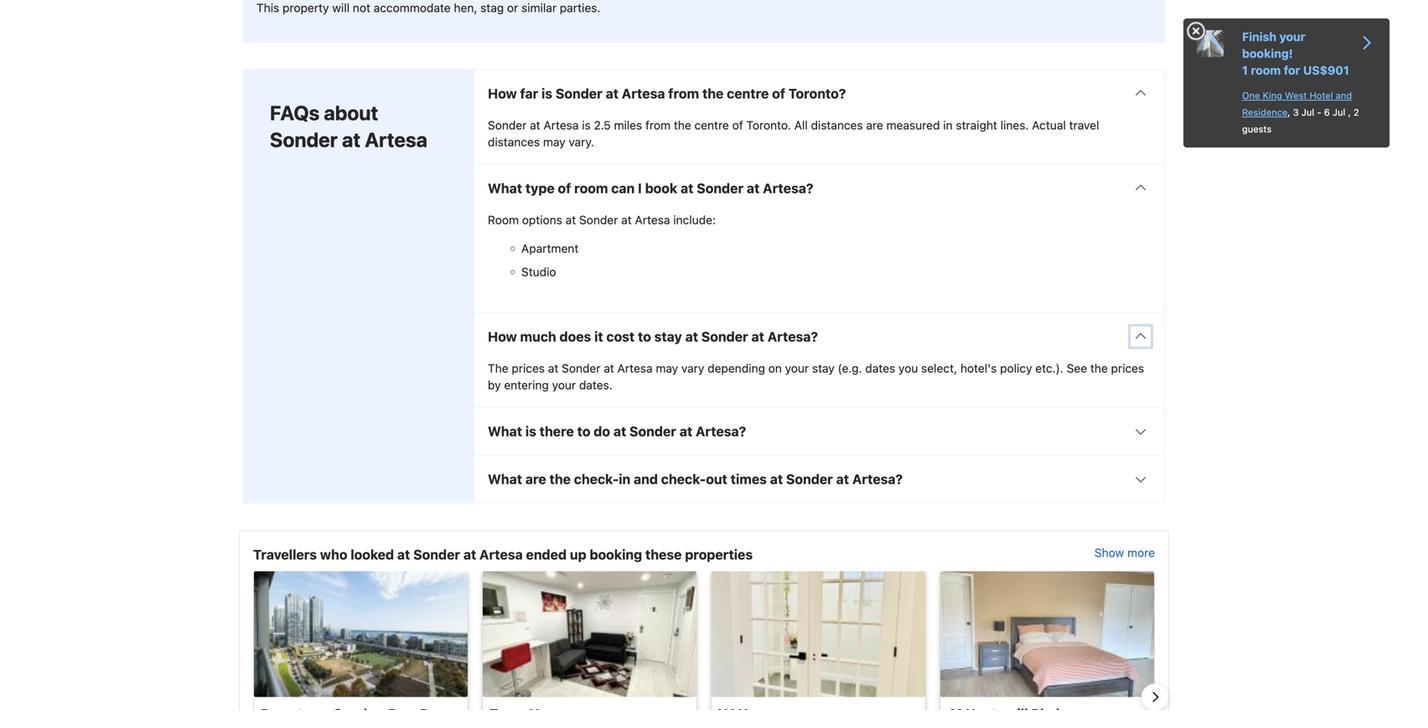 Task type: vqa. For each thing, say whether or not it's contained in the screenshot.
loved at top left
no



Task type: locate. For each thing, give the bounding box(es) containing it.
1 vertical spatial are
[[526, 471, 547, 487]]

1 horizontal spatial to
[[638, 329, 652, 345]]

check- down do
[[574, 471, 619, 487]]

and right the hotel
[[1337, 90, 1353, 101]]

travellers who looked at sonder at artesa ended up booking these properties
[[253, 547, 753, 563]]

0 horizontal spatial room
[[575, 180, 608, 196]]

what up "travellers who looked at sonder at artesa ended up booking these properties"
[[488, 471, 523, 487]]

of inside how far is sonder at artesa from the centre of toronto? dropdown button
[[773, 86, 786, 102]]

stay inside the prices at sonder at artesa may vary depending on your stay (e.g. dates you select, hotel's policy etc.). see the prices by entering your dates.
[[813, 361, 835, 375]]

2 vertical spatial is
[[526, 424, 537, 439]]

sonder up include:
[[697, 180, 744, 196]]

1 vertical spatial of
[[733, 118, 744, 132]]

how up the
[[488, 329, 517, 345]]

1 horizontal spatial your
[[786, 361, 809, 375]]

0 vertical spatial may
[[543, 135, 566, 149]]

room down booking!
[[1252, 63, 1282, 77]]

your inside finish your booking! 1 room for us$901
[[1280, 30, 1306, 44]]

the
[[703, 86, 724, 102], [674, 118, 692, 132], [1091, 361, 1109, 375], [550, 471, 571, 487]]

sonder down far
[[488, 118, 527, 132]]

in left straight on the right
[[944, 118, 953, 132]]

room
[[488, 213, 519, 227]]

may
[[543, 135, 566, 149], [656, 361, 679, 375]]

2 horizontal spatial of
[[773, 86, 786, 102]]

from
[[669, 86, 700, 102], [646, 118, 671, 132]]

artesa inside the prices at sonder at artesa may vary depending on your stay (e.g. dates you select, hotel's policy etc.). see the prices by entering your dates.
[[618, 361, 653, 375]]

2 vertical spatial of
[[558, 180, 571, 196]]

centre down how far is sonder at artesa from the centre of toronto?
[[695, 118, 730, 132]]

faqs
[[270, 101, 320, 125]]

0 vertical spatial of
[[773, 86, 786, 102]]

1 vertical spatial and
[[634, 471, 658, 487]]

1 horizontal spatial in
[[944, 118, 953, 132]]

jul right 6
[[1333, 107, 1346, 118]]

booking!
[[1243, 47, 1294, 60]]

1 vertical spatial centre
[[695, 118, 730, 132]]

0 vertical spatial centre
[[727, 86, 769, 102]]

, left 3
[[1288, 107, 1291, 118]]

at right the book
[[681, 180, 694, 196]]

0 horizontal spatial check-
[[574, 471, 619, 487]]

policy
[[1001, 361, 1033, 375]]

of left toronto.
[[733, 118, 744, 132]]

to
[[638, 329, 652, 345], [578, 424, 591, 439]]

and inside dropdown button
[[634, 471, 658, 487]]

1 vertical spatial stay
[[813, 361, 835, 375]]

entering
[[504, 378, 549, 392]]

what is there to do at sonder at artesa?
[[488, 424, 747, 439]]

0 horizontal spatial your
[[552, 378, 576, 392]]

1 vertical spatial your
[[786, 361, 809, 375]]

2.5
[[594, 118, 611, 132]]

sonder up dates.
[[562, 361, 601, 375]]

2 how from the top
[[488, 329, 517, 345]]

may left vary.
[[543, 135, 566, 149]]

is
[[542, 86, 553, 102], [582, 118, 591, 132], [526, 424, 537, 439]]

2 guests
[[1243, 107, 1360, 135]]

miles
[[614, 118, 643, 132]]

1 horizontal spatial ,
[[1349, 107, 1352, 118]]

out
[[706, 471, 728, 487]]

are left measured on the top of the page
[[867, 118, 884, 132]]

sonder inside 'faqs about sonder at artesa'
[[270, 128, 338, 151]]

1 horizontal spatial distances
[[811, 118, 864, 132]]

artesa down the "about" at the left top of the page
[[365, 128, 428, 151]]

stay left (e.g.
[[813, 361, 835, 375]]

west
[[1286, 90, 1308, 101]]

stay up the 'vary'
[[655, 329, 683, 345]]

select,
[[922, 361, 958, 375]]

measured
[[887, 118, 941, 132]]

booking
[[590, 547, 643, 563]]

sonder up 2.5
[[556, 86, 603, 102]]

hotel
[[1310, 90, 1334, 101]]

how left far
[[488, 86, 517, 102]]

and down what is there to do at sonder at artesa?
[[634, 471, 658, 487]]

centre up toronto.
[[727, 86, 769, 102]]

more
[[1128, 546, 1156, 560]]

1 horizontal spatial jul
[[1333, 107, 1346, 118]]

to left do
[[578, 424, 591, 439]]

what for what is there to do at sonder at artesa?
[[488, 424, 523, 439]]

your up booking!
[[1280, 30, 1306, 44]]

0 vertical spatial your
[[1280, 30, 1306, 44]]

1 vertical spatial may
[[656, 361, 679, 375]]

what for what type of room can i book at sonder at artesa?
[[488, 180, 523, 196]]

king
[[1263, 90, 1283, 101]]

cost
[[607, 329, 635, 345]]

0 horizontal spatial to
[[578, 424, 591, 439]]

to right cost
[[638, 329, 652, 345]]

of for toronto?
[[773, 86, 786, 102]]

your
[[1280, 30, 1306, 44], [786, 361, 809, 375], [552, 378, 576, 392]]

not
[[353, 1, 371, 15]]

room
[[1252, 63, 1282, 77], [575, 180, 608, 196]]

1 horizontal spatial is
[[542, 86, 553, 102]]

artesa? down 'sonder at artesa is 2.5 miles from the centre of toronto. all distances are measured in straight lines. actual travel distances may vary.'
[[763, 180, 814, 196]]

at
[[606, 86, 619, 102], [530, 118, 541, 132], [342, 128, 361, 151], [681, 180, 694, 196], [747, 180, 760, 196], [566, 213, 576, 227], [622, 213, 632, 227], [686, 329, 699, 345], [752, 329, 765, 345], [548, 361, 559, 375], [604, 361, 615, 375], [614, 424, 627, 439], [680, 424, 693, 439], [771, 471, 783, 487], [837, 471, 850, 487], [397, 547, 410, 563], [464, 547, 477, 563]]

1 horizontal spatial prices
[[1112, 361, 1145, 375]]

what up room
[[488, 180, 523, 196]]

of right type
[[558, 180, 571, 196]]

may left the 'vary'
[[656, 361, 679, 375]]

2 vertical spatial your
[[552, 378, 576, 392]]

i
[[638, 180, 642, 196]]

at up entering
[[548, 361, 559, 375]]

2 horizontal spatial is
[[582, 118, 591, 132]]

of for toronto.
[[733, 118, 744, 132]]

dates.
[[579, 378, 613, 392]]

0 horizontal spatial distances
[[488, 135, 540, 149]]

distances right "all" in the right of the page
[[811, 118, 864, 132]]

2 horizontal spatial your
[[1280, 30, 1306, 44]]

at down the "about" at the left top of the page
[[342, 128, 361, 151]]

from inside 'sonder at artesa is 2.5 miles from the centre of toronto. all distances are measured in straight lines. actual travel distances may vary.'
[[646, 118, 671, 132]]

does
[[560, 329, 592, 345]]

0 vertical spatial are
[[867, 118, 884, 132]]

is left there
[[526, 424, 537, 439]]

0 horizontal spatial prices
[[512, 361, 545, 375]]

your left dates.
[[552, 378, 576, 392]]

1 vertical spatial distances
[[488, 135, 540, 149]]

at up depending
[[752, 329, 765, 345]]

0 vertical spatial how
[[488, 86, 517, 102]]

may inside the prices at sonder at artesa may vary depending on your stay (e.g. dates you select, hotel's policy etc.). see the prices by entering your dates.
[[656, 361, 679, 375]]

stay inside dropdown button
[[655, 329, 683, 345]]

0 horizontal spatial jul
[[1302, 107, 1315, 118]]

0 horizontal spatial and
[[634, 471, 658, 487]]

of up toronto.
[[773, 86, 786, 102]]

is left 2.5
[[582, 118, 591, 132]]

artesa inside dropdown button
[[622, 86, 665, 102]]

, 3 jul - 6 jul  ,
[[1288, 107, 1354, 118]]

at up 2.5
[[606, 86, 619, 102]]

1 vertical spatial how
[[488, 329, 517, 345]]

0 horizontal spatial in
[[619, 471, 631, 487]]

all
[[795, 118, 808, 132]]

2
[[1354, 107, 1360, 118]]

centre inside dropdown button
[[727, 86, 769, 102]]

these
[[646, 547, 682, 563]]

sonder
[[556, 86, 603, 102], [488, 118, 527, 132], [270, 128, 338, 151], [697, 180, 744, 196], [580, 213, 618, 227], [702, 329, 749, 345], [562, 361, 601, 375], [630, 424, 677, 439], [787, 471, 833, 487], [414, 547, 460, 563]]

who
[[320, 547, 348, 563]]

one king west hotel and residence image
[[1198, 30, 1224, 57]]

1 horizontal spatial check-
[[662, 471, 706, 487]]

0 horizontal spatial may
[[543, 135, 566, 149]]

sonder down faqs
[[270, 128, 338, 151]]

3
[[1294, 107, 1300, 118]]

at down can
[[622, 213, 632, 227]]

1 horizontal spatial and
[[1337, 90, 1353, 101]]

, left 2
[[1349, 107, 1352, 118]]

properties
[[685, 547, 753, 563]]

jul
[[1302, 107, 1315, 118], [1333, 107, 1346, 118]]

may inside 'sonder at artesa is 2.5 miles from the centre of toronto. all distances are measured in straight lines. actual travel distances may vary.'
[[543, 135, 566, 149]]

are down there
[[526, 471, 547, 487]]

region
[[240, 572, 1169, 710]]

room left can
[[575, 180, 608, 196]]

1 how from the top
[[488, 86, 517, 102]]

sonder inside 'sonder at artesa is 2.5 miles from the centre of toronto. all distances are measured in straight lines. actual travel distances may vary.'
[[488, 118, 527, 132]]

of
[[773, 86, 786, 102], [733, 118, 744, 132], [558, 180, 571, 196]]

at left the ended
[[464, 547, 477, 563]]

centre inside 'sonder at artesa is 2.5 miles from the centre of toronto. all distances are measured in straight lines. actual travel distances may vary.'
[[695, 118, 730, 132]]

the inside the prices at sonder at artesa may vary depending on your stay (e.g. dates you select, hotel's policy etc.). see the prices by entering your dates.
[[1091, 361, 1109, 375]]

what for what are the check-in and check-out times at sonder at artesa?
[[488, 471, 523, 487]]

how for how far is sonder at artesa from the centre of toronto?
[[488, 86, 517, 102]]

at down far
[[530, 118, 541, 132]]

what type of room can i book at sonder at artesa?
[[488, 180, 814, 196]]

at right options
[[566, 213, 576, 227]]

what down by
[[488, 424, 523, 439]]

the
[[488, 361, 509, 375]]

0 horizontal spatial stay
[[655, 329, 683, 345]]

artesa?
[[763, 180, 814, 196], [768, 329, 819, 345], [696, 424, 747, 439], [853, 471, 903, 487]]

1 what from the top
[[488, 180, 523, 196]]

show more
[[1095, 546, 1156, 560]]

1 vertical spatial what
[[488, 424, 523, 439]]

jul left the -
[[1302, 107, 1315, 118]]

is inside 'sonder at artesa is 2.5 miles from the centre of toronto. all distances are measured in straight lines. actual travel distances may vary.'
[[582, 118, 591, 132]]

1 horizontal spatial are
[[867, 118, 884, 132]]

artesa down what type of room can i book at sonder at artesa?
[[635, 213, 671, 227]]

check- left times
[[662, 471, 706, 487]]

1 vertical spatial to
[[578, 424, 591, 439]]

0 horizontal spatial ,
[[1288, 107, 1291, 118]]

0 vertical spatial stay
[[655, 329, 683, 345]]

the prices at sonder at artesa may vary depending on your stay (e.g. dates you select, hotel's policy etc.). see the prices by entering your dates.
[[488, 361, 1145, 392]]

apartment
[[522, 242, 579, 255]]

and
[[1337, 90, 1353, 101], [634, 471, 658, 487]]

centre
[[727, 86, 769, 102], [695, 118, 730, 132]]

0 vertical spatial what
[[488, 180, 523, 196]]

of inside 'sonder at artesa is 2.5 miles from the centre of toronto. all distances are measured in straight lines. actual travel distances may vary.'
[[733, 118, 744, 132]]

3 what from the top
[[488, 471, 523, 487]]

2 check- from the left
[[662, 471, 706, 487]]

2 what from the top
[[488, 424, 523, 439]]

1 horizontal spatial stay
[[813, 361, 835, 375]]

0 horizontal spatial are
[[526, 471, 547, 487]]

0 vertical spatial room
[[1252, 63, 1282, 77]]

about
[[324, 101, 378, 125]]

on
[[769, 361, 782, 375]]

0 vertical spatial in
[[944, 118, 953, 132]]

from inside dropdown button
[[669, 86, 700, 102]]

how much does it cost to stay at sonder at artesa? button
[[475, 313, 1165, 360]]

artesa down cost
[[618, 361, 653, 375]]

prices right see
[[1112, 361, 1145, 375]]

do
[[594, 424, 611, 439]]

in inside 'sonder at artesa is 2.5 miles from the centre of toronto. all distances are measured in straight lines. actual travel distances may vary.'
[[944, 118, 953, 132]]

1 horizontal spatial of
[[733, 118, 744, 132]]

how
[[488, 86, 517, 102], [488, 329, 517, 345]]

in
[[944, 118, 953, 132], [619, 471, 631, 487]]

1 vertical spatial in
[[619, 471, 631, 487]]

room inside dropdown button
[[575, 180, 608, 196]]

the inside 'sonder at artesa is 2.5 miles from the centre of toronto. all distances are measured in straight lines. actual travel distances may vary.'
[[674, 118, 692, 132]]

1 horizontal spatial room
[[1252, 63, 1282, 77]]

2 vertical spatial what
[[488, 471, 523, 487]]

artesa up miles
[[622, 86, 665, 102]]

0 vertical spatial and
[[1337, 90, 1353, 101]]

in inside dropdown button
[[619, 471, 631, 487]]

in down what is there to do at sonder at artesa?
[[619, 471, 631, 487]]

far
[[520, 86, 539, 102]]

for
[[1285, 63, 1301, 77]]

1 vertical spatial from
[[646, 118, 671, 132]]

type
[[526, 180, 555, 196]]

1 horizontal spatial may
[[656, 361, 679, 375]]

0 vertical spatial from
[[669, 86, 700, 102]]

artesa up vary.
[[544, 118, 579, 132]]

room options at sonder at artesa include:
[[488, 213, 716, 227]]

room inside finish your booking! 1 room for us$901
[[1252, 63, 1282, 77]]

hotel's
[[961, 361, 997, 375]]

your right 'on'
[[786, 361, 809, 375]]

1 prices from the left
[[512, 361, 545, 375]]

0 vertical spatial distances
[[811, 118, 864, 132]]

1 vertical spatial is
[[582, 118, 591, 132]]

artesa
[[622, 86, 665, 102], [544, 118, 579, 132], [365, 128, 428, 151], [635, 213, 671, 227], [618, 361, 653, 375], [480, 547, 523, 563]]

prices up entering
[[512, 361, 545, 375]]

the inside how far is sonder at artesa from the centre of toronto? dropdown button
[[703, 86, 724, 102]]

prices
[[512, 361, 545, 375], [1112, 361, 1145, 375]]

1 vertical spatial room
[[575, 180, 608, 196]]

what
[[488, 180, 523, 196], [488, 424, 523, 439], [488, 471, 523, 487]]

at inside 'faqs about sonder at artesa'
[[342, 128, 361, 151]]

distances down far
[[488, 135, 540, 149]]

0 horizontal spatial of
[[558, 180, 571, 196]]

-
[[1318, 107, 1322, 118]]

is right far
[[542, 86, 553, 102]]



Task type: describe. For each thing, give the bounding box(es) containing it.
1
[[1243, 63, 1249, 77]]

similar
[[522, 1, 557, 15]]

show
[[1095, 546, 1125, 560]]

finish
[[1243, 30, 1277, 44]]

one king west hotel and residence
[[1243, 90, 1353, 118]]

include:
[[674, 213, 716, 227]]

studio
[[522, 265, 557, 279]]

straight
[[956, 118, 998, 132]]

dates
[[866, 361, 896, 375]]

from for miles
[[646, 118, 671, 132]]

artesa inside 'sonder at artesa is 2.5 miles from the centre of toronto. all distances are measured in straight lines. actual travel distances may vary.'
[[544, 118, 579, 132]]

sonder at artesa is 2.5 miles from the centre of toronto. all distances are measured in straight lines. actual travel distances may vary.
[[488, 118, 1100, 149]]

are inside what are the check-in and check-out times at sonder at artesa? dropdown button
[[526, 471, 547, 487]]

at inside 'sonder at artesa is 2.5 miles from the centre of toronto. all distances are measured in straight lines. actual travel distances may vary.'
[[530, 118, 541, 132]]

see
[[1067, 361, 1088, 375]]

options
[[522, 213, 563, 227]]

at right do
[[614, 424, 627, 439]]

are inside 'sonder at artesa is 2.5 miles from the centre of toronto. all distances are measured in straight lines. actual travel distances may vary.'
[[867, 118, 884, 132]]

guests
[[1243, 124, 1272, 135]]

how much does it cost to stay at sonder at artesa?
[[488, 329, 819, 345]]

sonder right do
[[630, 424, 677, 439]]

or
[[507, 1, 519, 15]]

vary
[[682, 361, 705, 375]]

ended
[[526, 547, 567, 563]]

at right times
[[771, 471, 783, 487]]

accommodate
[[374, 1, 451, 15]]

6
[[1325, 107, 1331, 118]]

centre for toronto.
[[695, 118, 730, 132]]

residence
[[1243, 107, 1288, 118]]

what is there to do at sonder at artesa? button
[[475, 408, 1165, 455]]

at up the 'vary'
[[686, 329, 699, 345]]

how for how much does it cost to stay at sonder at artesa?
[[488, 329, 517, 345]]

accordion control element
[[474, 69, 1166, 504]]

what type of room can i book at sonder at artesa? button
[[475, 165, 1165, 212]]

centre for toronto?
[[727, 86, 769, 102]]

one
[[1243, 90, 1261, 101]]

artesa inside 'faqs about sonder at artesa'
[[365, 128, 428, 151]]

by
[[488, 378, 501, 392]]

0 vertical spatial to
[[638, 329, 652, 345]]

travellers
[[253, 547, 317, 563]]

1 check- from the left
[[574, 471, 619, 487]]

2 , from the left
[[1349, 107, 1352, 118]]

of inside what type of room can i book at sonder at artesa? dropdown button
[[558, 180, 571, 196]]

you
[[899, 361, 919, 375]]

stag
[[481, 1, 504, 15]]

toronto?
[[789, 86, 847, 102]]

2 jul from the left
[[1333, 107, 1346, 118]]

up
[[570, 547, 587, 563]]

property
[[283, 1, 329, 15]]

from for artesa
[[669, 86, 700, 102]]

sonder inside the prices at sonder at artesa may vary depending on your stay (e.g. dates you select, hotel's policy etc.). see the prices by entering your dates.
[[562, 361, 601, 375]]

vary.
[[569, 135, 595, 149]]

1 , from the left
[[1288, 107, 1291, 118]]

artesa? down what is there to do at sonder at artesa? dropdown button
[[853, 471, 903, 487]]

finish your booking! 1 room for us$901
[[1243, 30, 1350, 77]]

artesa left the ended
[[480, 547, 523, 563]]

much
[[520, 329, 557, 345]]

artesa? up 'on'
[[768, 329, 819, 345]]

at up dates.
[[604, 361, 615, 375]]

at right looked
[[397, 547, 410, 563]]

sonder right looked
[[414, 547, 460, 563]]

faqs about sonder at artesa
[[270, 101, 428, 151]]

how far is sonder at artesa from the centre of toronto?
[[488, 86, 847, 102]]

it
[[595, 329, 604, 345]]

there
[[540, 424, 574, 439]]

looked
[[351, 547, 394, 563]]

hen,
[[454, 1, 478, 15]]

what are the check-in and check-out times at sonder at artesa?
[[488, 471, 903, 487]]

sonder up depending
[[702, 329, 749, 345]]

sonder down what is there to do at sonder at artesa? dropdown button
[[787, 471, 833, 487]]

sonder down can
[[580, 213, 618, 227]]

2 prices from the left
[[1112, 361, 1145, 375]]

can
[[612, 180, 635, 196]]

lines.
[[1001, 118, 1029, 132]]

at down what is there to do at sonder at artesa? dropdown button
[[837, 471, 850, 487]]

times
[[731, 471, 767, 487]]

us$901
[[1304, 63, 1350, 77]]

etc.).
[[1036, 361, 1064, 375]]

how far is sonder at artesa from the centre of toronto? button
[[475, 70, 1165, 117]]

(e.g.
[[838, 361, 863, 375]]

this property will not accommodate hen, stag or similar parties.
[[257, 1, 601, 15]]

at up what are the check-in and check-out times at sonder at artesa?
[[680, 424, 693, 439]]

what are the check-in and check-out times at sonder at artesa? button
[[475, 456, 1165, 503]]

artesa? up out
[[696, 424, 747, 439]]

will
[[332, 1, 350, 15]]

parties.
[[560, 1, 601, 15]]

1 jul from the left
[[1302, 107, 1315, 118]]

0 vertical spatial is
[[542, 86, 553, 102]]

travel
[[1070, 118, 1100, 132]]

0 horizontal spatial is
[[526, 424, 537, 439]]

depending
[[708, 361, 766, 375]]

the inside what are the check-in and check-out times at sonder at artesa? dropdown button
[[550, 471, 571, 487]]

show more link
[[1095, 545, 1156, 565]]

actual
[[1033, 118, 1067, 132]]

this
[[257, 1, 280, 15]]

and inside the one king west hotel and residence
[[1337, 90, 1353, 101]]

book
[[645, 180, 678, 196]]

at down toronto.
[[747, 180, 760, 196]]



